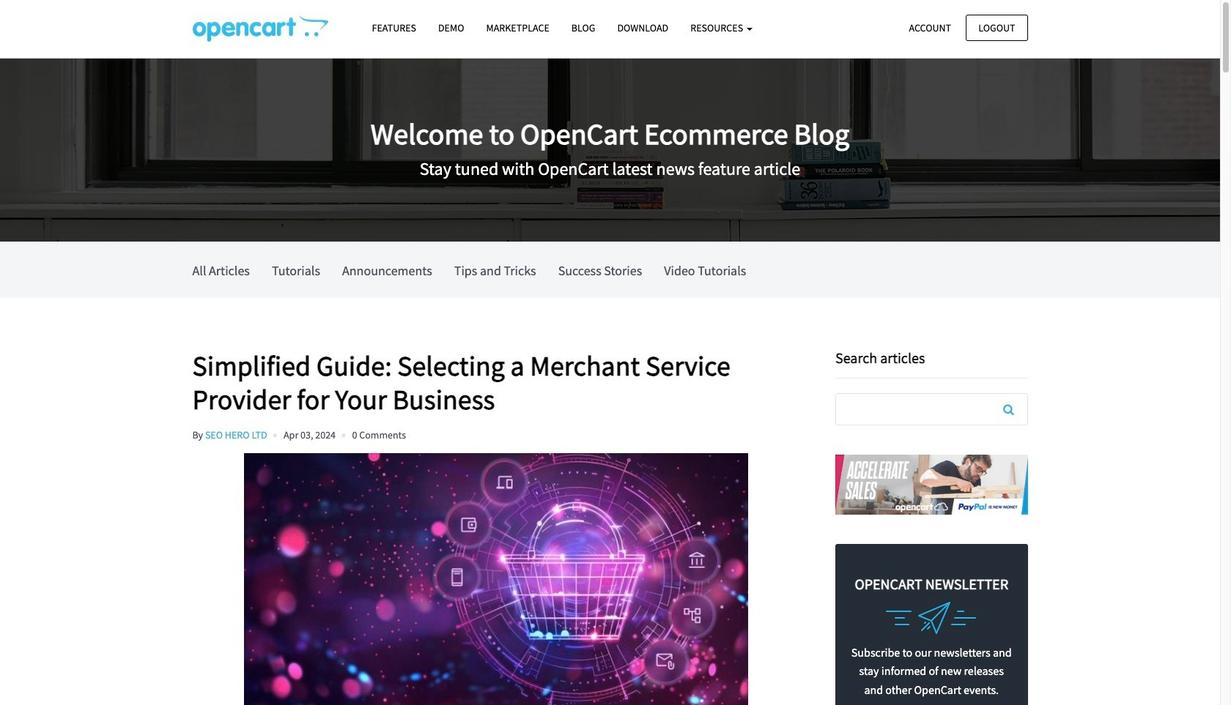 Task type: describe. For each thing, give the bounding box(es) containing it.
simplified guide: selecting a merchant service provider for your business image
[[192, 453, 799, 706]]



Task type: locate. For each thing, give the bounding box(es) containing it.
None text field
[[836, 394, 1027, 425]]

opencart - blog image
[[192, 15, 328, 42]]

search image
[[1003, 404, 1014, 415]]



Task type: vqa. For each thing, say whether or not it's contained in the screenshot.
simplified guide: selecting a merchant service provider for your business image
yes



